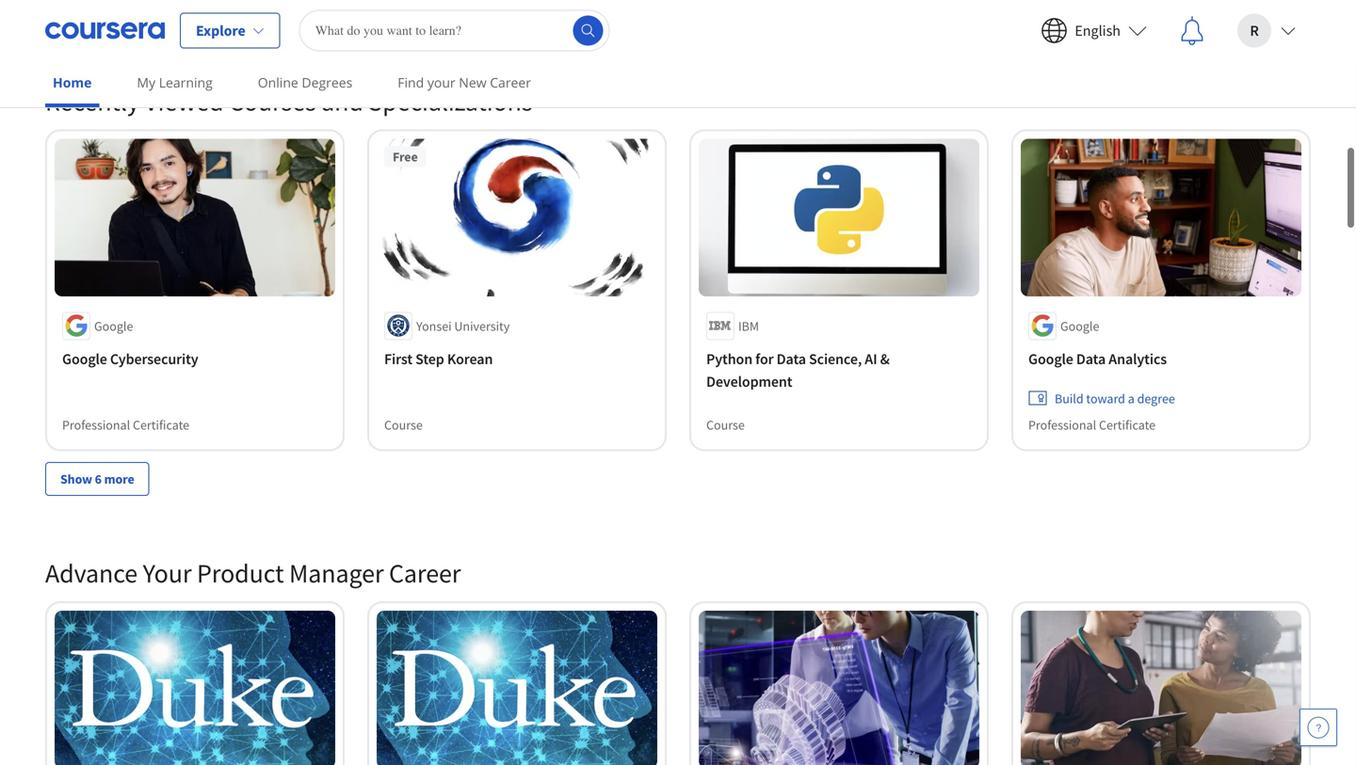 Task type: vqa. For each thing, say whether or not it's contained in the screenshot.
Modules on the left bottom
no



Task type: locate. For each thing, give the bounding box(es) containing it.
0 horizontal spatial data
[[777, 349, 806, 368]]

coursera image
[[45, 16, 165, 46]]

course
[[384, 416, 423, 433], [706, 416, 745, 433]]

data up toward
[[1076, 349, 1106, 368]]

1 horizontal spatial professional
[[1028, 416, 1096, 433]]

career right "manager" on the left bottom of the page
[[389, 557, 461, 590]]

find your new career
[[398, 73, 531, 91]]

show
[[60, 471, 92, 488]]

course down development
[[706, 416, 745, 433]]

course down the first
[[384, 416, 423, 433]]

python for data science, ai & development link
[[706, 347, 972, 393]]

certificate down cybersecurity
[[133, 416, 189, 433]]

professional certificate up more
[[62, 416, 189, 433]]

0 horizontal spatial professional
[[62, 416, 130, 433]]

1 data from the left
[[777, 349, 806, 368]]

1 course from the left
[[384, 416, 423, 433]]

free
[[393, 148, 418, 165]]

r button
[[1222, 0, 1311, 61]]

data inside the python for data science, ai & development
[[777, 349, 806, 368]]

english button
[[1026, 0, 1162, 61]]

toward
[[1086, 390, 1125, 407]]

1 vertical spatial career
[[389, 557, 461, 590]]

certificate down a
[[1099, 416, 1156, 433]]

your
[[143, 557, 192, 590]]

first step korean link
[[384, 347, 650, 370]]

online degrees link
[[250, 61, 360, 104]]

6
[[95, 471, 102, 488]]

google
[[94, 317, 133, 334], [1060, 317, 1099, 334], [62, 349, 107, 368], [1028, 349, 1073, 368]]

cybersecurity
[[110, 349, 198, 368]]

step
[[415, 349, 444, 368]]

english
[[1075, 21, 1121, 40]]

certificate
[[133, 416, 189, 433], [1099, 416, 1156, 433]]

career right the new
[[490, 73, 531, 91]]

explore
[[196, 21, 245, 40]]

online degrees
[[258, 73, 352, 91]]

r
[[1250, 21, 1259, 40]]

1 horizontal spatial data
[[1076, 349, 1106, 368]]

more
[[104, 471, 134, 488]]

None search field
[[299, 10, 610, 51]]

0 horizontal spatial certificate
[[133, 416, 189, 433]]

0 horizontal spatial professional certificate
[[62, 416, 189, 433]]

2 course from the left
[[706, 416, 745, 433]]

course for python for data science, ai & development
[[706, 416, 745, 433]]

google left cybersecurity
[[62, 349, 107, 368]]

professional certificate down toward
[[1028, 416, 1156, 433]]

advance your product manager career
[[45, 557, 461, 590]]

professional up "show 6 more"
[[62, 416, 130, 433]]

new
[[459, 73, 486, 91]]

professional
[[62, 416, 130, 433], [1028, 416, 1096, 433]]

2 professional from the left
[[1028, 416, 1096, 433]]

career
[[490, 73, 531, 91], [389, 557, 461, 590]]

my learning
[[137, 73, 213, 91]]

google inside "link"
[[62, 349, 107, 368]]

1 horizontal spatial certificate
[[1099, 416, 1156, 433]]

google up the google data analytics
[[1060, 317, 1099, 334]]

yonsei university
[[416, 317, 510, 334]]

1 horizontal spatial course
[[706, 416, 745, 433]]

2 data from the left
[[1076, 349, 1106, 368]]

find your new career link
[[390, 61, 539, 104]]

professional certificate
[[62, 416, 189, 433], [1028, 416, 1156, 433]]

0 horizontal spatial course
[[384, 416, 423, 433]]

data
[[777, 349, 806, 368], [1076, 349, 1106, 368]]

your
[[427, 73, 455, 91]]

data right for
[[777, 349, 806, 368]]

1 professional certificate from the left
[[62, 416, 189, 433]]

first step korean
[[384, 349, 493, 368]]

viewed
[[144, 85, 224, 117]]

build
[[1055, 390, 1084, 407]]

development
[[706, 372, 792, 391]]

1 horizontal spatial professional certificate
[[1028, 416, 1156, 433]]

professional down build
[[1028, 416, 1096, 433]]

home link
[[45, 61, 99, 107]]

my
[[137, 73, 155, 91]]

google cybersecurity link
[[62, 347, 328, 370]]

build toward a degree
[[1055, 390, 1175, 407]]

0 vertical spatial career
[[490, 73, 531, 91]]



Task type: describe. For each thing, give the bounding box(es) containing it.
ibm
[[738, 317, 759, 334]]

show 6 more button
[[45, 462, 149, 496]]

science,
[[809, 349, 862, 368]]

What do you want to learn? text field
[[299, 10, 610, 51]]

korean
[[447, 349, 493, 368]]

product
[[197, 557, 284, 590]]

courses
[[229, 85, 316, 117]]

find
[[398, 73, 424, 91]]

python
[[706, 349, 753, 368]]

advance
[[45, 557, 138, 590]]

google up google cybersecurity
[[94, 317, 133, 334]]

google data analytics
[[1028, 349, 1167, 368]]

1 horizontal spatial career
[[490, 73, 531, 91]]

course for first step korean
[[384, 416, 423, 433]]

degrees
[[302, 73, 352, 91]]

a
[[1128, 390, 1135, 407]]

ai
[[865, 349, 877, 368]]

explore button
[[180, 13, 280, 48]]

specializations
[[368, 85, 533, 117]]

for
[[755, 349, 774, 368]]

1 professional from the left
[[62, 416, 130, 433]]

2 professional certificate from the left
[[1028, 416, 1156, 433]]

university
[[454, 317, 510, 334]]

online
[[258, 73, 298, 91]]

show 6 more
[[60, 471, 134, 488]]

&
[[880, 349, 890, 368]]

recently
[[45, 85, 139, 117]]

home
[[53, 73, 92, 91]]

google cybersecurity
[[62, 349, 198, 368]]

0 horizontal spatial career
[[389, 557, 461, 590]]

first
[[384, 349, 413, 368]]

help center image
[[1307, 717, 1330, 739]]

google up build
[[1028, 349, 1073, 368]]

python for data science, ai & development
[[706, 349, 890, 391]]

2 certificate from the left
[[1099, 416, 1156, 433]]

degree
[[1137, 390, 1175, 407]]

recently viewed courses and specializations collection element
[[34, 54, 1322, 526]]

my learning link
[[129, 61, 220, 104]]

google data analytics link
[[1028, 347, 1294, 370]]

manager
[[289, 557, 384, 590]]

1 certificate from the left
[[133, 416, 189, 433]]

yonsei
[[416, 317, 452, 334]]

and
[[321, 85, 363, 117]]

recently viewed courses and specializations
[[45, 85, 533, 117]]

advance your product manager career collection element
[[34, 526, 1322, 766]]

analytics
[[1109, 349, 1167, 368]]

learning
[[159, 73, 213, 91]]



